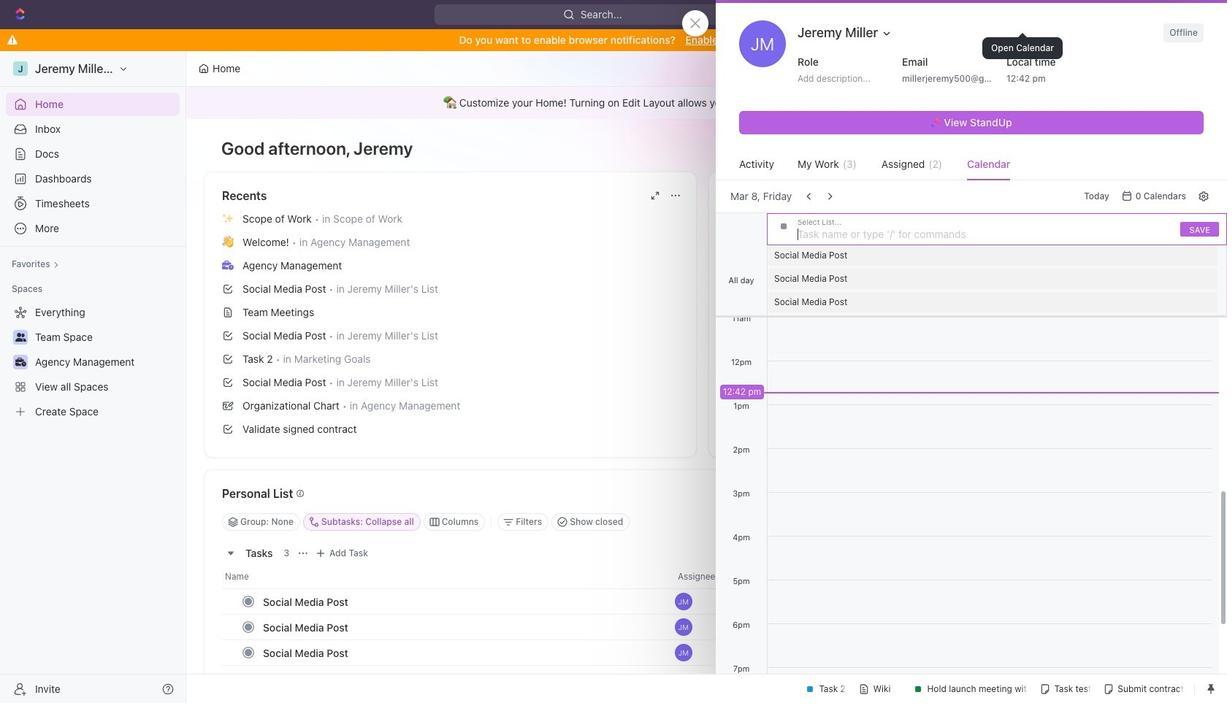 Task type: locate. For each thing, give the bounding box(es) containing it.
tree
[[6, 301, 180, 424]]

alert
[[186, 87, 1219, 119]]

jeremy miller's workspace, , element
[[13, 61, 28, 76]]



Task type: vqa. For each thing, say whether or not it's contained in the screenshot.
Dialog
no



Task type: describe. For each thing, give the bounding box(es) containing it.
tree inside sidebar navigation
[[6, 301, 180, 424]]

business time image
[[15, 358, 26, 367]]

business time image
[[222, 261, 234, 270]]

user group image
[[15, 333, 26, 342]]

Task name or type '/' for commands text field
[[798, 224, 1173, 245]]

sidebar navigation
[[0, 51, 189, 703]]



